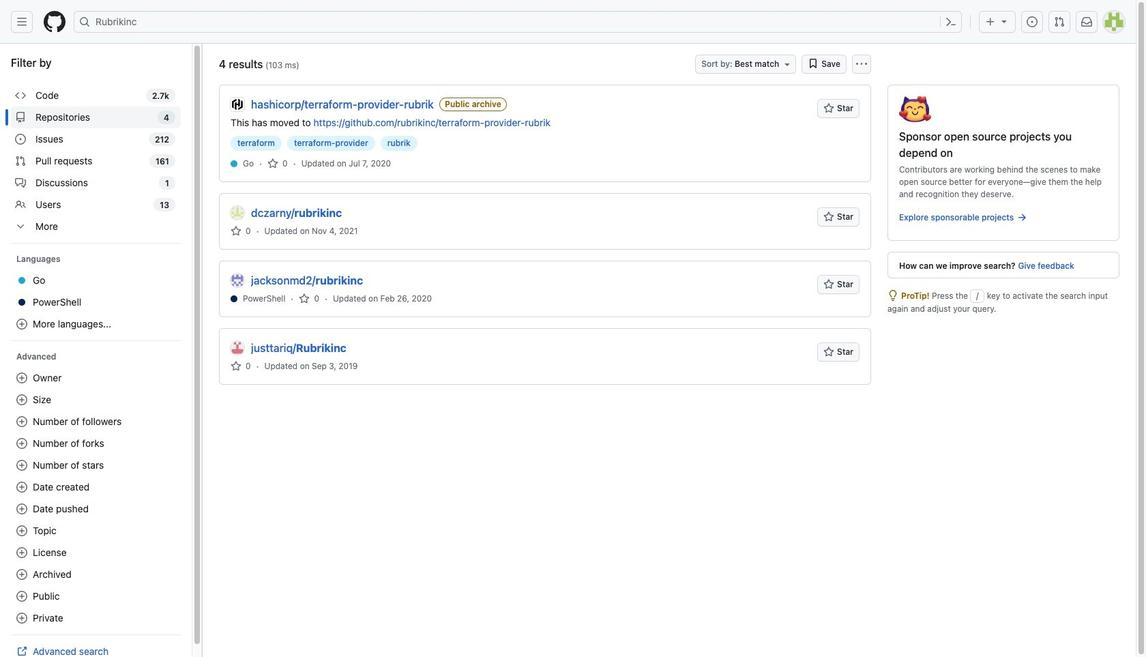 Task type: describe. For each thing, give the bounding box(es) containing it.
8 plus circle image from the top
[[16, 613, 27, 624]]

link external image
[[16, 646, 27, 657]]

homepage image
[[44, 11, 66, 33]]

2 plus circle image from the top
[[16, 373, 27, 383]]

command palette image
[[946, 16, 957, 27]]

draggable pane splitter slider
[[201, 44, 204, 657]]

git pull request image
[[1054, 16, 1065, 27]]

issue opened image
[[1027, 16, 1038, 27]]

4 plus circle image from the top
[[16, 416, 27, 427]]

3 plus circle image from the top
[[16, 547, 27, 558]]

triangle down image
[[999, 16, 1010, 27]]

plus image
[[985, 16, 996, 27]]

notifications image
[[1082, 16, 1092, 27]]

powershell language element
[[243, 292, 286, 305]]



Task type: vqa. For each thing, say whether or not it's contained in the screenshot.
2nd ALLOW TO OVERWRITE THE EXTENSION DETECTION ON CONFIG LEVEL (+ ABILITI… from the bottom of the page
no



Task type: locate. For each thing, give the bounding box(es) containing it.
sc 9kayk9 0 image
[[15, 90, 26, 101], [15, 156, 26, 166], [15, 177, 26, 188], [15, 199, 26, 210], [15, 221, 26, 232], [231, 226, 242, 236], [888, 290, 899, 301]]

7 plus circle image from the top
[[16, 525, 27, 536]]

5 plus circle image from the top
[[16, 591, 27, 602]]

5 plus circle image from the top
[[16, 460, 27, 471]]

1 plus circle image from the top
[[16, 319, 27, 330]]

sc 9kayk9 0 image
[[808, 58, 819, 69], [15, 112, 26, 123], [15, 134, 26, 145], [268, 158, 278, 169], [1017, 212, 1028, 223], [299, 293, 310, 304], [231, 361, 242, 372]]

plus circle image
[[16, 319, 27, 330], [16, 373, 27, 383], [16, 394, 27, 405], [16, 416, 27, 427], [16, 460, 27, 471], [16, 504, 27, 514], [16, 525, 27, 536], [16, 613, 27, 624]]

6 plus circle image from the top
[[16, 504, 27, 514]]

plus circle image
[[16, 438, 27, 449], [16, 482, 27, 493], [16, 547, 27, 558], [16, 569, 27, 580], [16, 591, 27, 602]]

region
[[0, 44, 202, 657]]

2 plus circle image from the top
[[16, 482, 27, 493]]

package icon image
[[899, 96, 931, 122]]

3 plus circle image from the top
[[16, 394, 27, 405]]

1 plus circle image from the top
[[16, 438, 27, 449]]

open column options image
[[856, 59, 867, 70]]

go language element
[[243, 157, 254, 170]]

4 plus circle image from the top
[[16, 569, 27, 580]]



